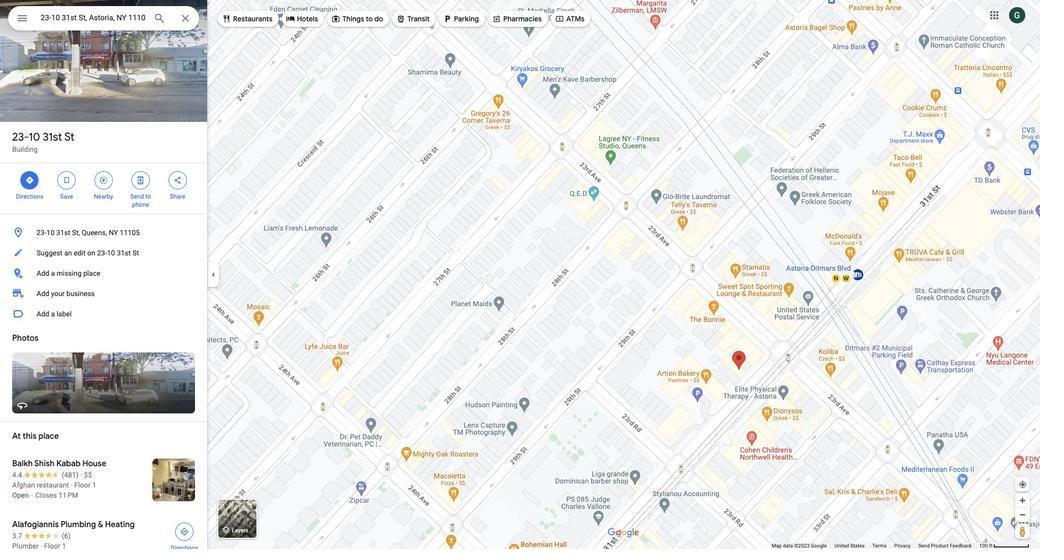 Task type: vqa. For each thing, say whether or not it's contained in the screenshot.
atlanta $93 at the bottom of page
no



Task type: describe. For each thing, give the bounding box(es) containing it.
 restaurants
[[222, 13, 273, 24]]

edit
[[74, 249, 86, 257]]

23-10 31st st, queens, ny 11105 button
[[0, 223, 207, 243]]

business
[[66, 290, 95, 298]]

building
[[12, 145, 38, 153]]

at this place
[[12, 431, 59, 442]]

1 horizontal spatial ·
[[80, 471, 82, 479]]

floor
[[74, 481, 91, 489]]

on
[[87, 249, 95, 257]]

google maps element
[[0, 0, 1041, 549]]


[[396, 13, 406, 24]]

4.4 stars 481 reviews image
[[12, 470, 79, 480]]

&
[[98, 520, 103, 530]]

suggest an edit on 23-10 31st st button
[[0, 243, 207, 263]]

parking
[[454, 14, 479, 23]]

add your business
[[37, 290, 95, 298]]

queens,
[[82, 229, 107, 237]]

1 vertical spatial place
[[39, 431, 59, 442]]

alafogiannis plumbing & heating
[[12, 520, 135, 530]]

4.4
[[12, 471, 22, 479]]

privacy button
[[895, 543, 911, 549]]

send product feedback
[[919, 543, 972, 549]]

none field inside 23-10 31st st, astoria, ny 11105 field
[[41, 12, 145, 24]]

3.7 stars 6 reviews image
[[12, 531, 71, 541]]

1
[[92, 481, 96, 489]]


[[286, 13, 295, 24]]

send to phone
[[130, 193, 151, 208]]

label
[[57, 310, 72, 318]]

price: moderate image
[[84, 471, 92, 479]]

23-10 31st st main content
[[0, 0, 207, 549]]

send product feedback button
[[919, 543, 972, 549]]

product
[[931, 543, 949, 549]]

st,
[[72, 229, 80, 237]]

add a label button
[[0, 304, 207, 324]]

send for send product feedback
[[919, 543, 930, 549]]

add for add your business
[[37, 290, 49, 298]]

transit
[[408, 14, 430, 23]]

st inside '23-10 31st st building'
[[64, 130, 74, 144]]

3.7
[[12, 532, 22, 540]]


[[173, 175, 182, 186]]

your
[[51, 290, 65, 298]]

footer inside google maps element
[[772, 543, 980, 549]]

data
[[783, 543, 793, 549]]

add a label
[[37, 310, 72, 318]]

privacy
[[895, 543, 911, 549]]

a for missing
[[51, 269, 55, 277]]

house
[[82, 459, 106, 469]]

alafogiannis
[[12, 520, 59, 530]]

31st for st,
[[56, 229, 70, 237]]

terms button
[[873, 543, 887, 549]]

 pharmacies
[[492, 13, 542, 24]]


[[16, 11, 28, 25]]

google
[[811, 543, 827, 549]]


[[62, 175, 71, 186]]

show street view coverage image
[[1016, 524, 1030, 539]]

st inside button
[[133, 249, 139, 257]]

an
[[64, 249, 72, 257]]

⋅
[[31, 491, 34, 499]]

 button
[[8, 6, 37, 33]]

collapse side panel image
[[208, 269, 219, 280]]

kabab
[[56, 459, 81, 469]]

 transit
[[396, 13, 430, 24]]

23- for st
[[12, 130, 29, 144]]

map
[[772, 543, 782, 549]]


[[222, 13, 231, 24]]

share
[[170, 193, 185, 200]]

map data ©2023 google
[[772, 543, 827, 549]]


[[443, 13, 452, 24]]

· $$
[[80, 471, 92, 479]]

send for send to phone
[[130, 193, 144, 200]]

10 for st,
[[47, 229, 55, 237]]


[[25, 175, 34, 186]]

layers
[[232, 528, 248, 534]]

23-10 31st st building
[[12, 130, 74, 153]]

add for add a label
[[37, 310, 49, 318]]

actions for 23-10 31st st region
[[0, 163, 207, 214]]

at
[[12, 431, 21, 442]]

hotels
[[297, 14, 318, 23]]

phone
[[132, 201, 149, 208]]

100 ft button
[[980, 543, 1030, 549]]

zoom out image
[[1019, 511, 1027, 519]]

(6)
[[62, 532, 71, 540]]



Task type: locate. For each thing, give the bounding box(es) containing it.
·
[[80, 471, 82, 479], [71, 481, 73, 489]]

heating
[[105, 520, 135, 530]]

0 vertical spatial a
[[51, 269, 55, 277]]

send
[[130, 193, 144, 200], [919, 543, 930, 549]]

 search field
[[8, 6, 199, 33]]

23- up suggest
[[37, 229, 47, 237]]

suggest
[[37, 249, 62, 257]]

missing
[[57, 269, 82, 277]]

3 add from the top
[[37, 310, 49, 318]]

31st down 11105
[[117, 249, 131, 257]]

31st inside '23-10 31st st building'
[[43, 130, 62, 144]]

atms
[[566, 14, 585, 23]]

a
[[51, 269, 55, 277], [51, 310, 55, 318]]

to left do
[[366, 14, 373, 23]]

a inside button
[[51, 269, 55, 277]]

a inside button
[[51, 310, 55, 318]]

st down 11105
[[133, 249, 139, 257]]

place
[[83, 269, 100, 277], [39, 431, 59, 442]]

0 horizontal spatial to
[[146, 193, 151, 200]]

feedback
[[950, 543, 972, 549]]

pharmacies
[[503, 14, 542, 23]]


[[99, 175, 108, 186]]

0 vertical spatial add
[[37, 269, 49, 277]]

footer
[[772, 543, 980, 549]]

0 vertical spatial to
[[366, 14, 373, 23]]

terms
[[873, 543, 887, 549]]

add inside button
[[37, 269, 49, 277]]

a left label
[[51, 310, 55, 318]]

1 vertical spatial to
[[146, 193, 151, 200]]

0 vertical spatial send
[[130, 193, 144, 200]]

0 horizontal spatial ·
[[71, 481, 73, 489]]

1 vertical spatial st
[[133, 249, 139, 257]]

23- for st,
[[37, 229, 47, 237]]

2 vertical spatial 10
[[107, 249, 115, 257]]

31st left the st,
[[56, 229, 70, 237]]

footer containing map data ©2023 google
[[772, 543, 980, 549]]

 hotels
[[286, 13, 318, 24]]

ny
[[109, 229, 118, 237]]

2 a from the top
[[51, 310, 55, 318]]

united
[[835, 543, 849, 549]]

restaurant
[[37, 481, 69, 489]]

send inside button
[[919, 543, 930, 549]]

· down (481)
[[71, 481, 73, 489]]

10 up building
[[29, 130, 40, 144]]

· inside afghan restaurant · floor 1 open ⋅ closes 11 pm
[[71, 481, 73, 489]]

things
[[343, 14, 364, 23]]

to inside  things to do
[[366, 14, 373, 23]]

save
[[60, 193, 73, 200]]

10 right the on
[[107, 249, 115, 257]]

2 horizontal spatial 23-
[[97, 249, 107, 257]]

0 vertical spatial 31st
[[43, 130, 62, 144]]

add a missing place button
[[0, 263, 207, 284]]

google account: greg robinson  
(robinsongreg175@gmail.com) image
[[1010, 7, 1026, 23]]

1 horizontal spatial 23-
[[37, 229, 47, 237]]

0 horizontal spatial 10
[[29, 130, 40, 144]]

0 horizontal spatial send
[[130, 193, 144, 200]]

31st for st
[[43, 130, 62, 144]]

add inside button
[[37, 310, 49, 318]]

1 horizontal spatial to
[[366, 14, 373, 23]]

1 horizontal spatial place
[[83, 269, 100, 277]]

31st up 
[[43, 130, 62, 144]]

directions image
[[180, 527, 189, 537]]

· left $$
[[80, 471, 82, 479]]

23-
[[12, 130, 29, 144], [37, 229, 47, 237], [97, 249, 107, 257]]

0 horizontal spatial st
[[64, 130, 74, 144]]

23-10 31st st, queens, ny 11105
[[37, 229, 140, 237]]

23- inside "button"
[[37, 229, 47, 237]]

0 vertical spatial place
[[83, 269, 100, 277]]

1 horizontal spatial 10
[[47, 229, 55, 237]]

plumbing
[[61, 520, 96, 530]]

1 a from the top
[[51, 269, 55, 277]]

100 ft
[[980, 543, 993, 549]]

ft
[[990, 543, 993, 549]]

2 horizontal spatial 10
[[107, 249, 115, 257]]

nearby
[[94, 193, 113, 200]]

open
[[12, 491, 29, 499]]

10 inside "button"
[[47, 229, 55, 237]]

100
[[980, 543, 988, 549]]

afghan
[[12, 481, 35, 489]]

31st inside "button"
[[56, 229, 70, 237]]

balkh shish kabab house
[[12, 459, 106, 469]]

10 inside '23-10 31st st building'
[[29, 130, 40, 144]]


[[331, 13, 340, 24]]

$$
[[84, 471, 92, 479]]

1 horizontal spatial st
[[133, 249, 139, 257]]


[[136, 175, 145, 186]]

1 vertical spatial ·
[[71, 481, 73, 489]]

closes
[[35, 491, 57, 499]]

add down suggest
[[37, 269, 49, 277]]

1 vertical spatial 23-
[[37, 229, 47, 237]]

2 vertical spatial add
[[37, 310, 49, 318]]

2 vertical spatial 23-
[[97, 249, 107, 257]]

1 vertical spatial a
[[51, 310, 55, 318]]

0 horizontal spatial place
[[39, 431, 59, 442]]

send left product
[[919, 543, 930, 549]]

directions
[[16, 193, 43, 200]]

afghan restaurant · floor 1 open ⋅ closes 11 pm
[[12, 481, 96, 499]]

add left label
[[37, 310, 49, 318]]

 atms
[[555, 13, 585, 24]]

None field
[[41, 12, 145, 24]]

a left missing
[[51, 269, 55, 277]]

1 add from the top
[[37, 269, 49, 277]]

1 vertical spatial 31st
[[56, 229, 70, 237]]

this
[[23, 431, 37, 442]]

1 vertical spatial 10
[[47, 229, 55, 237]]

to up phone
[[146, 193, 151, 200]]

©2023
[[795, 543, 810, 549]]

states
[[851, 543, 865, 549]]

a for label
[[51, 310, 55, 318]]

2 add from the top
[[37, 290, 49, 298]]

add left the your
[[37, 290, 49, 298]]

2 vertical spatial 31st
[[117, 249, 131, 257]]

add for add a missing place
[[37, 269, 49, 277]]

show your location image
[[1019, 480, 1028, 489]]

zoom in image
[[1019, 497, 1027, 505]]

23-10 31st St, Astoria, NY 11105 field
[[8, 6, 199, 30]]

add
[[37, 269, 49, 277], [37, 290, 49, 298], [37, 310, 49, 318]]

10 for st
[[29, 130, 40, 144]]

place inside button
[[83, 269, 100, 277]]

 parking
[[443, 13, 479, 24]]

add a missing place
[[37, 269, 100, 277]]

23- inside button
[[97, 249, 107, 257]]

1 horizontal spatial send
[[919, 543, 930, 549]]

(481)
[[62, 471, 79, 479]]

place down the on
[[83, 269, 100, 277]]

23- right the on
[[97, 249, 107, 257]]

suggest an edit on 23-10 31st st
[[37, 249, 139, 257]]

photos
[[12, 333, 38, 343]]

0 vertical spatial st
[[64, 130, 74, 144]]


[[555, 13, 564, 24]]

to inside the send to phone
[[146, 193, 151, 200]]

restaurants
[[233, 14, 273, 23]]

do
[[375, 14, 383, 23]]

11 pm
[[59, 491, 78, 499]]

send inside the send to phone
[[130, 193, 144, 200]]

10 up suggest
[[47, 229, 55, 237]]

place right this
[[39, 431, 59, 442]]

31st inside button
[[117, 249, 131, 257]]

23- inside '23-10 31st st building'
[[12, 130, 29, 144]]

united states
[[835, 543, 865, 549]]

add your business link
[[0, 284, 207, 304]]

send up phone
[[130, 193, 144, 200]]

 things to do
[[331, 13, 383, 24]]

shish
[[34, 459, 55, 469]]

0 vertical spatial 23-
[[12, 130, 29, 144]]

1 vertical spatial send
[[919, 543, 930, 549]]

1 vertical spatial add
[[37, 290, 49, 298]]

23- up building
[[12, 130, 29, 144]]

0 vertical spatial ·
[[80, 471, 82, 479]]

st up 
[[64, 130, 74, 144]]

balkh
[[12, 459, 33, 469]]


[[492, 13, 501, 24]]

0 vertical spatial 10
[[29, 130, 40, 144]]

31st
[[43, 130, 62, 144], [56, 229, 70, 237], [117, 249, 131, 257]]

10
[[29, 130, 40, 144], [47, 229, 55, 237], [107, 249, 115, 257]]

11105
[[120, 229, 140, 237]]

10 inside button
[[107, 249, 115, 257]]

0 horizontal spatial 23-
[[12, 130, 29, 144]]



